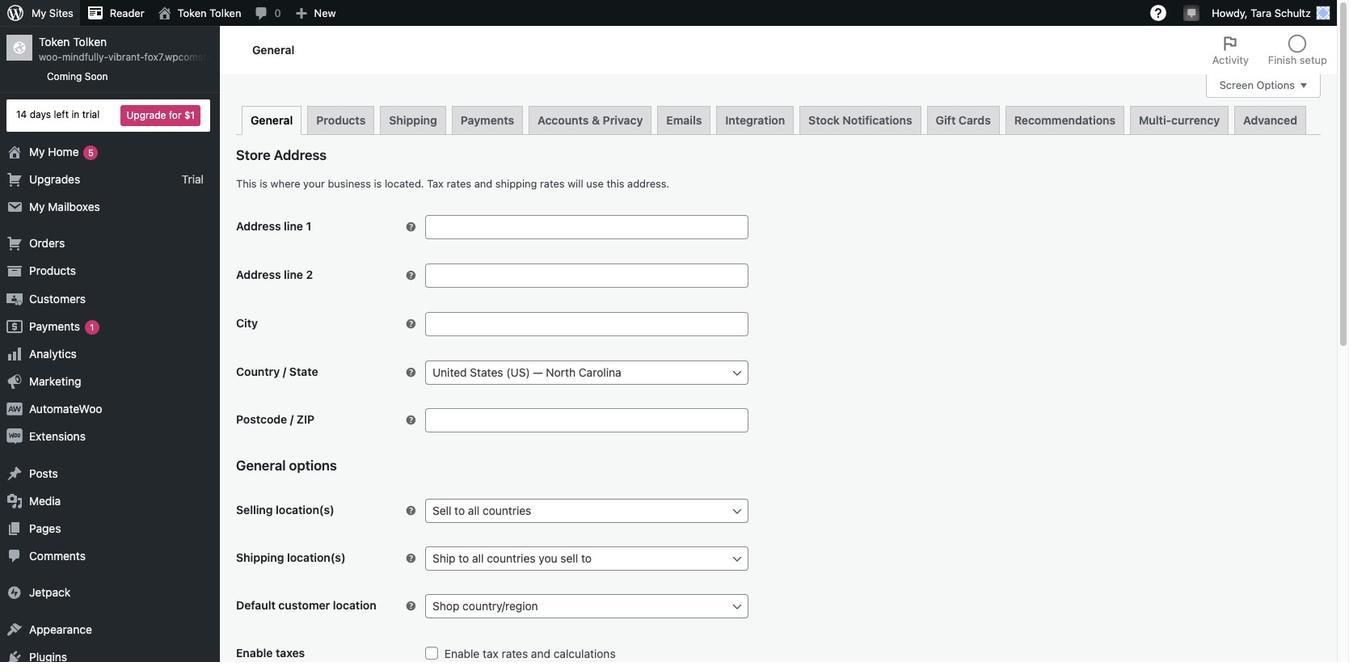 Task type: vqa. For each thing, say whether or not it's contained in the screenshot.
'Marketing' link
yes



Task type: describe. For each thing, give the bounding box(es) containing it.
activity
[[1213, 53, 1249, 66]]

the country and state or province, if any, in which your business is located. image
[[404, 366, 417, 379]]

tab list containing activity
[[1203, 26, 1337, 74]]

/ for country
[[283, 365, 287, 378]]

Sell to all countries field
[[425, 499, 749, 523]]

(us)
[[506, 365, 530, 379]]

14 days left in trial
[[16, 108, 100, 121]]

—
[[533, 365, 543, 379]]

orders link
[[0, 230, 220, 257]]

1 inside payments 1
[[90, 322, 94, 332]]

payments for payments
[[461, 113, 514, 127]]

products inside main menu navigation
[[29, 264, 76, 278]]

0 vertical spatial products link
[[308, 106, 375, 134]]

location
[[333, 598, 377, 612]]

countries for sell
[[483, 504, 532, 517]]

enable for enable taxes
[[236, 646, 273, 660]]

an additional, optional address line for your business location. image
[[404, 269, 417, 282]]

my for my mailboxes
[[29, 200, 45, 213]]

your
[[303, 177, 325, 190]]

posts
[[29, 466, 58, 480]]

0 horizontal spatial products link
[[0, 257, 220, 285]]

shop country/region
[[433, 599, 538, 613]]

stock notifications
[[809, 113, 913, 127]]

selling
[[236, 503, 273, 517]]

use
[[586, 177, 604, 190]]

emails link
[[658, 106, 711, 134]]

token for token tolken
[[178, 6, 207, 19]]

media link
[[0, 487, 220, 515]]

tax
[[483, 647, 499, 660]]

finish setup
[[1269, 53, 1328, 66]]

shipping
[[495, 177, 537, 190]]

in
[[71, 108, 80, 121]]

shipping for shipping location(s)
[[236, 551, 284, 564]]

appearance link
[[0, 616, 220, 643]]

options
[[1257, 79, 1295, 92]]

shipping location(s)
[[236, 551, 346, 564]]

address for address line 2
[[236, 268, 281, 281]]

14
[[16, 108, 27, 121]]

token tolken
[[178, 6, 241, 19]]

zip
[[297, 412, 315, 426]]

states
[[470, 365, 503, 379]]

the street address for your business location. image
[[404, 221, 417, 234]]

my for my sites
[[32, 6, 46, 19]]

advanced
[[1244, 113, 1298, 127]]

new
[[314, 6, 336, 19]]

for
[[169, 109, 182, 121]]

integration
[[726, 113, 785, 127]]

howdy,
[[1212, 6, 1248, 19]]

the city in which your business is located. image
[[404, 318, 417, 331]]

default customer location
[[236, 598, 377, 612]]

/ for postcode
[[290, 412, 294, 426]]

country/region
[[463, 599, 538, 613]]

Address line 1 text field
[[425, 215, 749, 239]]

store
[[236, 147, 271, 164]]

5
[[88, 147, 94, 157]]

advanced link
[[1235, 106, 1307, 134]]

reader link
[[80, 0, 151, 26]]

jetpack link
[[0, 579, 220, 607]]

mailboxes
[[48, 200, 100, 213]]

tara
[[1251, 6, 1272, 19]]

posts link
[[0, 460, 220, 487]]

ship
[[433, 551, 456, 565]]

this option lets you limit which countries you are willing to sell to. image
[[404, 505, 417, 518]]

carolina
[[579, 365, 622, 379]]

ship to all countries you sell to
[[433, 551, 592, 565]]

sites
[[49, 6, 73, 19]]

postcode / zip
[[236, 412, 315, 426]]

multi-currency
[[1139, 113, 1220, 127]]

currency
[[1172, 113, 1220, 127]]

country / state
[[236, 365, 318, 378]]

trial
[[82, 108, 100, 121]]

you
[[539, 551, 558, 565]]

token tolken link
[[151, 0, 248, 26]]

upgrade for $1 button
[[121, 105, 201, 126]]

1 horizontal spatial rates
[[502, 647, 528, 660]]

woo-
[[39, 51, 62, 63]]

customer
[[279, 598, 330, 612]]

2 is from the left
[[374, 177, 382, 190]]

finish setup button
[[1259, 26, 1337, 74]]

automatewoo
[[29, 402, 102, 416]]

0 vertical spatial products
[[316, 113, 366, 127]]

Shop country/region field
[[425, 594, 749, 619]]

my mailboxes
[[29, 200, 100, 213]]

country
[[236, 365, 280, 378]]

$1
[[184, 109, 195, 121]]

accounts & privacy link
[[529, 106, 652, 134]]

this option determines a customers default location. the maxmind geolite database will be periodically downloaded to your wp-content directory if using geolocation. image
[[404, 600, 417, 613]]

city
[[236, 316, 258, 330]]

united states (us) — north carolina
[[433, 365, 622, 379]]

state
[[289, 365, 318, 378]]

general options
[[236, 458, 337, 474]]

1 is from the left
[[260, 177, 268, 190]]

my sites link
[[0, 0, 80, 26]]

privacy
[[603, 113, 643, 127]]

this is where your business is located. tax rates and shipping rates will use this address.
[[236, 177, 670, 190]]

shipping link
[[380, 106, 446, 134]]

shipping for shipping
[[389, 113, 437, 127]]

Sell to all countries text field
[[426, 500, 748, 522]]

United States (US) — North Carolina text field
[[426, 361, 748, 384]]

calculations
[[554, 647, 616, 660]]

my sites
[[32, 6, 73, 19]]

payments for payments 1
[[29, 319, 80, 333]]

to for sell
[[455, 504, 465, 517]]

this
[[607, 177, 625, 190]]

setup
[[1300, 53, 1328, 66]]

howdy, tara schultz
[[1212, 6, 1312, 19]]

analytics link
[[0, 340, 220, 368]]

extensions link
[[0, 423, 220, 451]]

main menu navigation
[[0, 26, 254, 662]]

customers
[[29, 292, 86, 305]]

0 vertical spatial 1
[[306, 219, 312, 233]]

upgrades
[[29, 172, 80, 186]]

enable for enable tax rates and calculations
[[445, 647, 480, 660]]

choose which countries you want to ship to, or choose to ship to all locations you sell to. image
[[404, 552, 417, 565]]



Task type: locate. For each thing, give the bounding box(es) containing it.
business
[[328, 177, 371, 190]]

0 horizontal spatial products
[[29, 264, 76, 278]]

/ left state
[[283, 365, 287, 378]]

tolken inside toolbar 'navigation'
[[210, 6, 241, 19]]

0 vertical spatial address
[[274, 147, 327, 164]]

1 vertical spatial all
[[472, 551, 484, 565]]

toolbar navigation
[[0, 0, 1337, 29]]

1 vertical spatial general
[[251, 113, 293, 127]]

general up store address
[[251, 113, 293, 127]]

address for address line 1
[[236, 219, 281, 233]]

my mailboxes link
[[0, 193, 220, 221]]

0 horizontal spatial tolken
[[73, 35, 107, 49]]

1 vertical spatial my
[[29, 144, 45, 158]]

1 horizontal spatial enable
[[445, 647, 480, 660]]

1 horizontal spatial /
[[290, 412, 294, 426]]

new link
[[288, 0, 342, 26]]

0 horizontal spatial rates
[[447, 177, 471, 190]]

comments
[[29, 549, 86, 563]]

to inside text field
[[455, 504, 465, 517]]

0 horizontal spatial payments
[[29, 319, 80, 333]]

address up 'city'
[[236, 268, 281, 281]]

shop
[[433, 599, 460, 613]]

my
[[32, 6, 46, 19], [29, 144, 45, 158], [29, 200, 45, 213]]

home
[[48, 144, 79, 158]]

token inside "token tolken" link
[[178, 6, 207, 19]]

0 vertical spatial general
[[252, 43, 295, 56]]

general for general link
[[251, 113, 293, 127]]

tolken up 'mindfully-'
[[73, 35, 107, 49]]

where
[[271, 177, 300, 190]]

0 vertical spatial location(s)
[[276, 503, 334, 517]]

days
[[30, 108, 51, 121]]

stock
[[809, 113, 840, 127]]

enable left tax
[[445, 647, 480, 660]]

located.
[[385, 177, 424, 190]]

1 horizontal spatial payments
[[461, 113, 514, 127]]

general for general options
[[236, 458, 286, 474]]

recommendations link
[[1006, 106, 1125, 134]]

token inside token tolken woo-mindfully-vibrant-fox7.wpcomstaging.com coming soon
[[39, 35, 70, 49]]

appearance
[[29, 622, 92, 636]]

multi-currency link
[[1130, 106, 1229, 134]]

all for sell
[[468, 504, 480, 517]]

integration link
[[717, 106, 794, 134]]

location(s) for selling location(s)
[[276, 503, 334, 517]]

accounts
[[538, 113, 589, 127]]

products up customers
[[29, 264, 76, 278]]

all inside text field
[[472, 551, 484, 565]]

notification image
[[1186, 6, 1199, 19]]

all inside text field
[[468, 504, 480, 517]]

1 horizontal spatial and
[[531, 647, 551, 660]]

sell
[[561, 551, 578, 565]]

accounts & privacy
[[538, 113, 643, 127]]

my inside my mailboxes link
[[29, 200, 45, 213]]

shipping
[[389, 113, 437, 127], [236, 551, 284, 564]]

tolken for token tolken
[[210, 6, 241, 19]]

default
[[236, 598, 276, 612]]

general up selling
[[236, 458, 286, 474]]

location(s) down options
[[276, 503, 334, 517]]

2 vertical spatial my
[[29, 200, 45, 213]]

1 vertical spatial token
[[39, 35, 70, 49]]

0
[[275, 6, 281, 19]]

my down upgrades
[[29, 200, 45, 213]]

payments up "shipping" at the left of the page
[[461, 113, 514, 127]]

1 horizontal spatial tolken
[[210, 6, 241, 19]]

line for 2
[[284, 268, 303, 281]]

1 vertical spatial /
[[290, 412, 294, 426]]

0 horizontal spatial 1
[[90, 322, 94, 332]]

all
[[468, 504, 480, 517], [472, 551, 484, 565]]

payments up analytics
[[29, 319, 80, 333]]

2
[[306, 268, 313, 281]]

north
[[546, 365, 576, 379]]

trial
[[182, 172, 204, 186]]

and left calculations
[[531, 647, 551, 660]]

my inside "my sites" link
[[32, 6, 46, 19]]

1 vertical spatial shipping
[[236, 551, 284, 564]]

shipping up the located.
[[389, 113, 437, 127]]

1 vertical spatial location(s)
[[287, 551, 346, 564]]

1 vertical spatial tolken
[[73, 35, 107, 49]]

comments link
[[0, 543, 220, 570]]

0 horizontal spatial is
[[260, 177, 268, 190]]

products link up customers
[[0, 257, 220, 285]]

token up woo-
[[39, 35, 70, 49]]

0 link
[[248, 0, 288, 26]]

tab list
[[1203, 26, 1337, 74]]

shipping inside "shipping" "link"
[[389, 113, 437, 127]]

tolken inside token tolken woo-mindfully-vibrant-fox7.wpcomstaging.com coming soon
[[73, 35, 107, 49]]

marketing link
[[0, 368, 220, 396]]

0 vertical spatial payments
[[461, 113, 514, 127]]

1 line from the top
[[284, 219, 303, 233]]

location(s) for shipping location(s)
[[287, 551, 346, 564]]

tolken for token tolken woo-mindfully-vibrant-fox7.wpcomstaging.com coming soon
[[73, 35, 107, 49]]

token for token tolken woo-mindfully-vibrant-fox7.wpcomstaging.com coming soon
[[39, 35, 70, 49]]

countries left you
[[487, 551, 536, 565]]

is left the located.
[[374, 177, 382, 190]]

tolken
[[210, 6, 241, 19], [73, 35, 107, 49]]

0 vertical spatial line
[[284, 219, 303, 233]]

Address line 2 text field
[[425, 264, 749, 288]]

payments inside main menu navigation
[[29, 319, 80, 333]]

my left home
[[29, 144, 45, 158]]

countries for ship
[[487, 551, 536, 565]]

token up the 'fox7.wpcomstaging.com' at the top left of the page
[[178, 6, 207, 19]]

gift cards
[[936, 113, 991, 127]]

gift cards link
[[927, 106, 1000, 134]]

recommendations
[[1015, 113, 1116, 127]]

countries inside text field
[[487, 551, 536, 565]]

mindfully-
[[62, 51, 108, 63]]

products link up business on the left top of page
[[308, 106, 375, 134]]

my left sites
[[32, 6, 46, 19]]

0 vertical spatial token
[[178, 6, 207, 19]]

location(s) up "default customer location"
[[287, 551, 346, 564]]

automatewoo link
[[0, 396, 220, 423]]

pages link
[[0, 515, 220, 543]]

2 line from the top
[[284, 268, 303, 281]]

United States (US) — North Carolina field
[[425, 361, 749, 385]]

2 horizontal spatial rates
[[540, 177, 565, 190]]

line down where
[[284, 219, 303, 233]]

0 vertical spatial tolken
[[210, 6, 241, 19]]

marketing
[[29, 374, 81, 388]]

1 vertical spatial products
[[29, 264, 76, 278]]

multi-
[[1139, 113, 1172, 127]]

shipping up 'default'
[[236, 551, 284, 564]]

general down "0"
[[252, 43, 295, 56]]

1 vertical spatial line
[[284, 268, 303, 281]]

1 vertical spatial countries
[[487, 551, 536, 565]]

address up your
[[274, 147, 327, 164]]

upgrade for $1
[[127, 109, 195, 121]]

0 horizontal spatial enable
[[236, 646, 273, 660]]

countries inside text field
[[483, 504, 532, 517]]

stock notifications link
[[800, 106, 921, 134]]

is
[[260, 177, 268, 190], [374, 177, 382, 190]]

0 vertical spatial my
[[32, 6, 46, 19]]

1 vertical spatial address
[[236, 219, 281, 233]]

0 horizontal spatial token
[[39, 35, 70, 49]]

all for ship
[[472, 551, 484, 565]]

screen options
[[1220, 79, 1295, 92]]

this
[[236, 177, 257, 190]]

0 horizontal spatial and
[[474, 177, 493, 190]]

/
[[283, 365, 287, 378], [290, 412, 294, 426]]

&
[[592, 113, 600, 127]]

Postcode / ZIP text field
[[425, 408, 749, 433]]

all right sell
[[468, 504, 480, 517]]

notifications
[[843, 113, 913, 127]]

1 horizontal spatial products
[[316, 113, 366, 127]]

line left the 2
[[284, 268, 303, 281]]

cards
[[959, 113, 991, 127]]

line for 1
[[284, 219, 303, 233]]

postcode
[[236, 412, 287, 426]]

pages
[[29, 522, 61, 535]]

tax
[[427, 177, 444, 190]]

and
[[474, 177, 493, 190], [531, 647, 551, 660]]

0 vertical spatial all
[[468, 504, 480, 517]]

1 horizontal spatial products link
[[308, 106, 375, 134]]

enable left the taxes
[[236, 646, 273, 660]]

is right this
[[260, 177, 268, 190]]

1 horizontal spatial shipping
[[389, 113, 437, 127]]

schultz
[[1275, 6, 1312, 19]]

finish
[[1269, 53, 1297, 66]]

address down this
[[236, 219, 281, 233]]

soon
[[85, 70, 108, 82]]

1 vertical spatial products link
[[0, 257, 220, 285]]

Enable tax rates and calculations checkbox
[[425, 647, 438, 660]]

payments 1
[[29, 319, 94, 333]]

2 vertical spatial address
[[236, 268, 281, 281]]

address line 1
[[236, 219, 312, 233]]

0 vertical spatial shipping
[[389, 113, 437, 127]]

upgrade
[[127, 109, 166, 121]]

left
[[54, 108, 69, 121]]

enable
[[236, 646, 273, 660], [445, 647, 480, 660]]

1 vertical spatial and
[[531, 647, 551, 660]]

the postal code, if any, in which your business is located. image
[[404, 414, 417, 427]]

0 vertical spatial and
[[474, 177, 493, 190]]

and left "shipping" at the left of the page
[[474, 177, 493, 190]]

extensions
[[29, 430, 86, 443]]

/ left zip
[[290, 412, 294, 426]]

to
[[455, 504, 465, 517], [459, 551, 469, 565], [581, 551, 592, 565]]

products up business on the left top of page
[[316, 113, 366, 127]]

Ship to all countries you sell to text field
[[426, 547, 748, 570]]

my home 5
[[29, 144, 94, 158]]

0 vertical spatial /
[[283, 365, 287, 378]]

countries up ship to all countries you sell to
[[483, 504, 532, 517]]

my for my home 5
[[29, 144, 45, 158]]

1 horizontal spatial is
[[374, 177, 382, 190]]

token tolken woo-mindfully-vibrant-fox7.wpcomstaging.com coming soon
[[39, 35, 254, 82]]

Shop country/region text field
[[426, 595, 748, 618]]

0 horizontal spatial shipping
[[236, 551, 284, 564]]

1 horizontal spatial token
[[178, 6, 207, 19]]

all right ship
[[472, 551, 484, 565]]

1 down your
[[306, 219, 312, 233]]

tolken left 0 link at the left top
[[210, 6, 241, 19]]

will
[[568, 177, 584, 190]]

0 horizontal spatial /
[[283, 365, 287, 378]]

1 horizontal spatial 1
[[306, 219, 312, 233]]

City text field
[[425, 312, 749, 336]]

0 vertical spatial countries
[[483, 504, 532, 517]]

Ship to all countries you sell to field
[[425, 547, 749, 571]]

1 vertical spatial 1
[[90, 322, 94, 332]]

options
[[289, 458, 337, 474]]

1
[[306, 219, 312, 233], [90, 322, 94, 332]]

2 vertical spatial general
[[236, 458, 286, 474]]

1 vertical spatial payments
[[29, 319, 80, 333]]

general link
[[242, 106, 302, 135]]

1 up analytics 'link'
[[90, 322, 94, 332]]

to for ship
[[459, 551, 469, 565]]

payments link
[[452, 106, 523, 134]]



